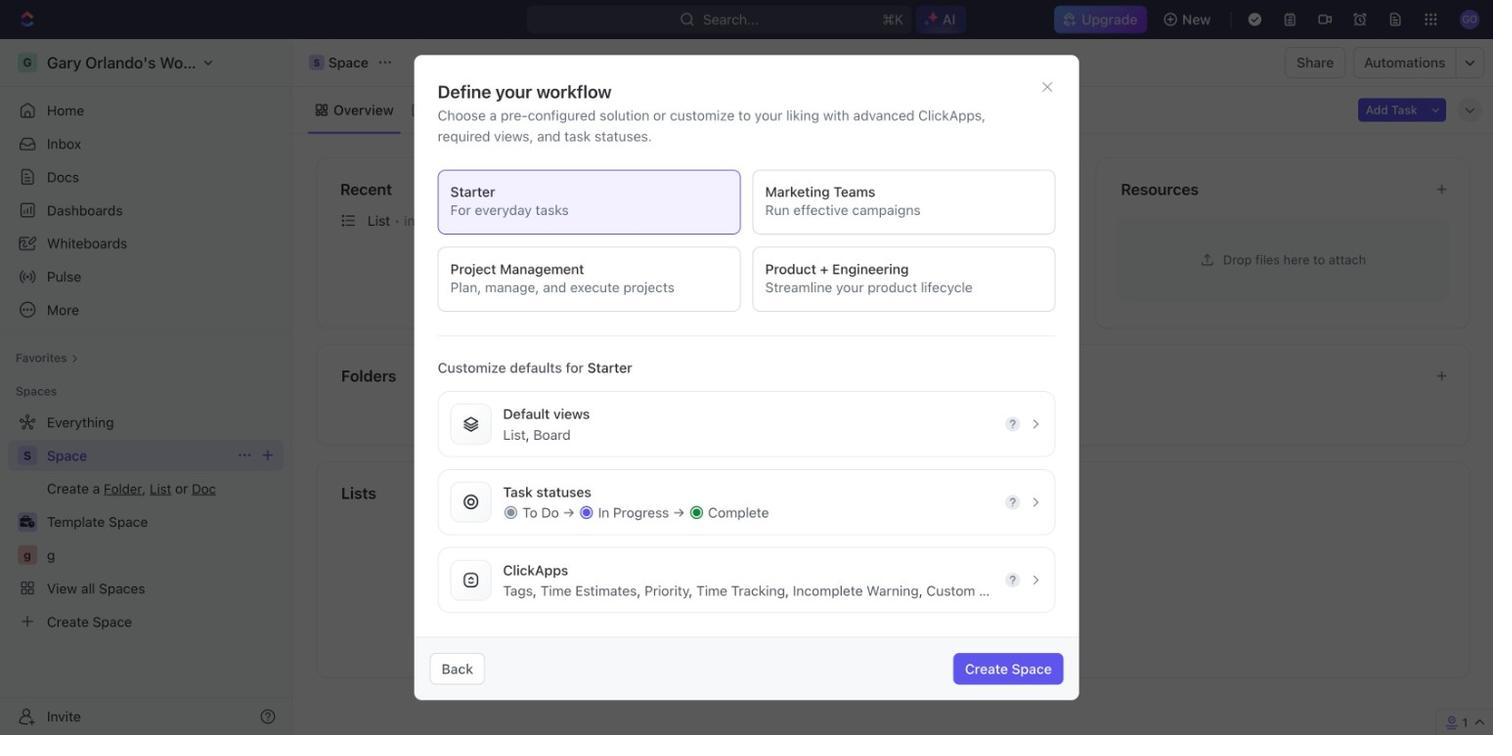 Task type: vqa. For each thing, say whether or not it's contained in the screenshot.
right the space, , ELEMENT
yes



Task type: locate. For each thing, give the bounding box(es) containing it.
no most used docs image
[[854, 202, 932, 280]]

0 horizontal spatial space, , element
[[18, 446, 37, 465]]

tree inside sidebar navigation
[[8, 407, 284, 637]]

1 vertical spatial space, , element
[[18, 446, 37, 465]]

1 horizontal spatial space, , element
[[309, 55, 325, 70]]

sidebar navigation
[[0, 39, 292, 735]]

space, , element inside sidebar navigation
[[18, 446, 37, 465]]

tree
[[8, 407, 284, 637]]

space, , element
[[309, 55, 325, 70], [18, 446, 37, 465]]

dialog
[[414, 55, 1079, 701]]

0 vertical spatial space, , element
[[309, 55, 325, 70]]



Task type: describe. For each thing, give the bounding box(es) containing it.
no lists icon. image
[[854, 509, 932, 588]]



